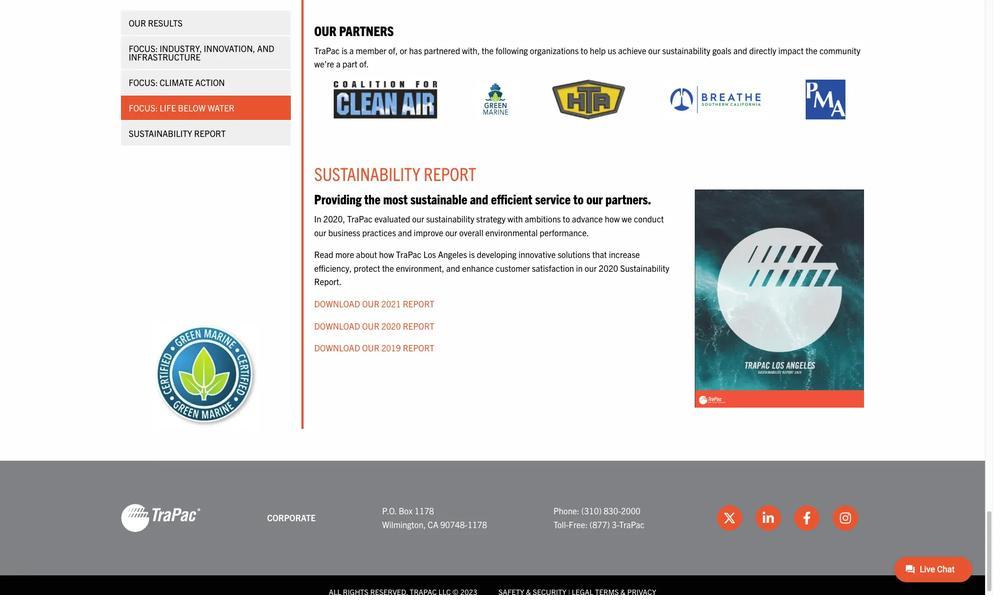 Task type: vqa. For each thing, say whether or not it's contained in the screenshot.
customer
yes



Task type: locate. For each thing, give the bounding box(es) containing it.
sustainability down life
[[129, 128, 192, 139]]

our right in
[[585, 263, 597, 273]]

0 horizontal spatial a
[[336, 59, 341, 69]]

1 horizontal spatial 2020
[[599, 263, 618, 273]]

how inside read more about how trapac los angeles is developing innovative solutions that increase efficiency, protect the environment, and enhance customer satisfaction in our 2020 sustainability report.
[[379, 249, 394, 260]]

2 download from the top
[[314, 320, 360, 331]]

2 focus: from the top
[[129, 77, 158, 88]]

1178 right ca
[[468, 519, 487, 530]]

0 horizontal spatial sustainability report
[[129, 128, 226, 139]]

0 vertical spatial how
[[605, 213, 620, 224]]

report
[[194, 128, 226, 139], [424, 162, 476, 185], [403, 298, 434, 309], [403, 320, 434, 331], [403, 343, 434, 353]]

0 vertical spatial focus:
[[129, 43, 158, 54]]

corporate
[[267, 512, 316, 523]]

a up part
[[349, 45, 354, 56]]

in 2020, trapac evaluated our sustainability strategy with ambitions to advance how we conduct our business practices and improve our overall environmental performance.
[[314, 213, 664, 238]]

0 vertical spatial 1178
[[415, 505, 434, 516]]

download for download our 2019 report
[[314, 343, 360, 353]]

1 horizontal spatial sustainability
[[662, 45, 710, 56]]

trapac
[[314, 45, 340, 56], [347, 213, 373, 224], [396, 249, 421, 260], [619, 519, 645, 530]]

phone: (310) 830-2000 toll-free: (877) 3-trapac
[[554, 505, 645, 530]]

sustainability down the sustainable
[[426, 213, 474, 224]]

a
[[349, 45, 354, 56], [336, 59, 341, 69]]

footer
[[0, 461, 985, 595]]

focus: life below water link
[[121, 96, 291, 120]]

report up "download our 2019 report" link
[[403, 320, 434, 331]]

impact
[[778, 45, 804, 56]]

sustainability left goals
[[662, 45, 710, 56]]

1 vertical spatial sustainability
[[314, 162, 420, 185]]

sustainability
[[662, 45, 710, 56], [426, 213, 474, 224]]

goals
[[712, 45, 731, 56]]

performance.
[[540, 227, 589, 238]]

toll-
[[554, 519, 569, 530]]

angeles
[[438, 249, 467, 260]]

0 vertical spatial 2020
[[599, 263, 618, 273]]

report right '2021'
[[403, 298, 434, 309]]

action
[[196, 77, 225, 88]]

our up "download our 2019 report" link
[[362, 320, 379, 331]]

1 focus: from the top
[[129, 43, 158, 54]]

the right protect
[[382, 263, 394, 273]]

sustainability report
[[129, 128, 226, 139], [314, 162, 476, 185]]

strategy
[[476, 213, 506, 224]]

1 horizontal spatial is
[[469, 249, 475, 260]]

sustainability up most
[[314, 162, 420, 185]]

2021
[[381, 298, 401, 309]]

is inside read more about how trapac los angeles is developing innovative solutions that increase efficiency, protect the environment, and enhance customer satisfaction in our 2020 sustainability report.
[[469, 249, 475, 260]]

0 vertical spatial to
[[581, 45, 588, 56]]

2020 down that
[[599, 263, 618, 273]]

how right about at the top left of page
[[379, 249, 394, 260]]

1 vertical spatial how
[[379, 249, 394, 260]]

is up enhance
[[469, 249, 475, 260]]

our down in
[[314, 227, 326, 238]]

0 vertical spatial a
[[349, 45, 354, 56]]

our left 2019
[[362, 343, 379, 353]]

0 horizontal spatial is
[[342, 45, 347, 56]]

download for download our 2021 report
[[314, 298, 360, 309]]

focus: for focus: industry, innovation, and infrastructure
[[129, 43, 158, 54]]

our left results
[[129, 18, 146, 28]]

0 vertical spatial is
[[342, 45, 347, 56]]

industry,
[[160, 43, 202, 54]]

focus:
[[129, 43, 158, 54], [129, 77, 158, 88], [129, 102, 158, 113]]

download up "download our 2019 report" link
[[314, 320, 360, 331]]

our for download our 2019 report
[[362, 343, 379, 353]]

download our 2020 report link
[[314, 320, 434, 331]]

to inside in 2020, trapac evaluated our sustainability strategy with ambitions to advance how we conduct our business practices and improve our overall environmental performance.
[[563, 213, 570, 224]]

0 vertical spatial download
[[314, 298, 360, 309]]

90748-
[[440, 519, 468, 530]]

the
[[482, 45, 494, 56], [806, 45, 818, 56], [364, 190, 381, 207], [382, 263, 394, 273]]

0 horizontal spatial how
[[379, 249, 394, 260]]

1 horizontal spatial sustainability
[[314, 162, 420, 185]]

our for download our 2021 report
[[362, 298, 379, 309]]

focus: life below water
[[129, 102, 235, 113]]

our
[[129, 18, 146, 28], [314, 22, 336, 39], [362, 298, 379, 309], [362, 320, 379, 331], [362, 343, 379, 353]]

is
[[342, 45, 347, 56], [469, 249, 475, 260]]

download our 2019 report
[[314, 343, 434, 353]]

box
[[399, 505, 413, 516]]

focus: down 'our results'
[[129, 43, 158, 54]]

our up advance
[[586, 190, 603, 207]]

solutions
[[558, 249, 590, 260]]

1 download from the top
[[314, 298, 360, 309]]

download our 2021 report
[[314, 298, 434, 309]]

is inside the trapac is a member of, or has partnered with, the following organizations to help us achieve our sustainability goals and directly impact the community we're a part of.
[[342, 45, 347, 56]]

phone:
[[554, 505, 579, 516]]

and down evaluated
[[398, 227, 412, 238]]

we're
[[314, 59, 334, 69]]

1 vertical spatial sustainability report
[[314, 162, 476, 185]]

2000
[[621, 505, 641, 516]]

1 vertical spatial sustainability
[[426, 213, 474, 224]]

trapac up "we're"
[[314, 45, 340, 56]]

report down focus: life below water link
[[194, 128, 226, 139]]

2020 down '2021'
[[381, 320, 401, 331]]

sustainability
[[620, 263, 669, 273]]

community
[[820, 45, 861, 56]]

report for download our 2019 report
[[403, 343, 434, 353]]

trapac down "2000"
[[619, 519, 645, 530]]

2 vertical spatial download
[[314, 343, 360, 353]]

1 horizontal spatial 1178
[[468, 519, 487, 530]]

0 horizontal spatial 1178
[[415, 505, 434, 516]]

providing the most sustainable and efficient service to our partners.
[[314, 190, 651, 207]]

1178 up ca
[[415, 505, 434, 516]]

customer
[[496, 263, 530, 273]]

download
[[314, 298, 360, 309], [314, 320, 360, 331], [314, 343, 360, 353]]

sustainability
[[129, 128, 192, 139], [314, 162, 420, 185]]

is up part
[[342, 45, 347, 56]]

our partners
[[314, 22, 394, 39]]

our for download our 2020 report
[[362, 320, 379, 331]]

3 download from the top
[[314, 343, 360, 353]]

p.o. box 1178 wilmington, ca 90748-1178
[[382, 505, 487, 530]]

enhance
[[462, 263, 494, 273]]

focus: for focus: climate action
[[129, 77, 158, 88]]

to up performance.
[[563, 213, 570, 224]]

achieve
[[618, 45, 646, 56]]

report right 2019
[[403, 343, 434, 353]]

and
[[733, 45, 747, 56], [470, 190, 488, 207], [398, 227, 412, 238], [446, 263, 460, 273]]

3 focus: from the top
[[129, 102, 158, 113]]

2 vertical spatial focus:
[[129, 102, 158, 113]]

partners
[[339, 22, 394, 39]]

1 vertical spatial focus:
[[129, 77, 158, 88]]

following
[[496, 45, 528, 56]]

and up strategy
[[470, 190, 488, 207]]

0 vertical spatial sustainability
[[662, 45, 710, 56]]

and
[[257, 43, 275, 54]]

sustainability report up most
[[314, 162, 476, 185]]

of,
[[388, 45, 398, 56]]

our right achieve
[[648, 45, 660, 56]]

download down the download our 2020 report "link"
[[314, 343, 360, 353]]

1 horizontal spatial how
[[605, 213, 620, 224]]

and inside read more about how trapac los angeles is developing innovative solutions that increase efficiency, protect the environment, and enhance customer satisfaction in our 2020 sustainability report.
[[446, 263, 460, 273]]

0 horizontal spatial sustainability
[[426, 213, 474, 224]]

directly
[[749, 45, 776, 56]]

organizations
[[530, 45, 579, 56]]

focus: industry, innovation, and infrastructure link
[[121, 36, 291, 69]]

0 horizontal spatial sustainability
[[129, 128, 192, 139]]

and down angeles
[[446, 263, 460, 273]]

in
[[576, 263, 583, 273]]

the right impact
[[806, 45, 818, 56]]

2 vertical spatial to
[[563, 213, 570, 224]]

sustainability inside in 2020, trapac evaluated our sustainability strategy with ambitions to advance how we conduct our business practices and improve our overall environmental performance.
[[426, 213, 474, 224]]

0 horizontal spatial 2020
[[381, 320, 401, 331]]

1 vertical spatial download
[[314, 320, 360, 331]]

partnered
[[424, 45, 460, 56]]

0 vertical spatial sustainability report
[[129, 128, 226, 139]]

focus: left life
[[129, 102, 158, 113]]

1 vertical spatial to
[[573, 190, 584, 207]]

protect
[[354, 263, 380, 273]]

our
[[648, 45, 660, 56], [586, 190, 603, 207], [412, 213, 424, 224], [314, 227, 326, 238], [445, 227, 457, 238], [585, 263, 597, 273]]

trapac up environment,
[[396, 249, 421, 260]]

download down report.
[[314, 298, 360, 309]]

corporate image
[[121, 503, 201, 533]]

trapac inside in 2020, trapac evaluated our sustainability strategy with ambitions to advance how we conduct our business practices and improve our overall environmental performance.
[[347, 213, 373, 224]]

download our 2021 report link
[[314, 298, 434, 309]]

focus: inside focus: industry, innovation, and infrastructure
[[129, 43, 158, 54]]

environmental
[[485, 227, 538, 238]]

how inside in 2020, trapac evaluated our sustainability strategy with ambitions to advance how we conduct our business practices and improve our overall environmental performance.
[[605, 213, 620, 224]]

1 vertical spatial is
[[469, 249, 475, 260]]

water
[[208, 102, 235, 113]]

trapac is a member of, or has partnered with, the following organizations to help us achieve our sustainability goals and directly impact the community we're a part of.
[[314, 45, 861, 69]]

1 vertical spatial 2020
[[381, 320, 401, 331]]

to up advance
[[573, 190, 584, 207]]

1 horizontal spatial sustainability report
[[314, 162, 476, 185]]

and right goals
[[733, 45, 747, 56]]

business
[[328, 227, 360, 238]]

footer containing p.o. box 1178
[[0, 461, 985, 595]]

trapac up the business
[[347, 213, 373, 224]]

a left part
[[336, 59, 341, 69]]

improve
[[414, 227, 443, 238]]

how left we at the top right of page
[[605, 213, 620, 224]]

to left help
[[581, 45, 588, 56]]

and inside the trapac is a member of, or has partnered with, the following organizations to help us achieve our sustainability goals and directly impact the community we're a part of.
[[733, 45, 747, 56]]

2020
[[599, 263, 618, 273], [381, 320, 401, 331]]

member
[[356, 45, 386, 56]]

sustainability report down 'focus: life below water'
[[129, 128, 226, 139]]

our left overall
[[445, 227, 457, 238]]

our left '2021'
[[362, 298, 379, 309]]

more
[[335, 249, 354, 260]]

focus: left climate
[[129, 77, 158, 88]]

with,
[[462, 45, 480, 56]]



Task type: describe. For each thing, give the bounding box(es) containing it.
conduct
[[634, 213, 664, 224]]

focus: for focus: life below water
[[129, 102, 158, 113]]

our results
[[129, 18, 183, 28]]

help
[[590, 45, 606, 56]]

advance
[[572, 213, 603, 224]]

or
[[400, 45, 407, 56]]

report for download our 2020 report
[[403, 320, 434, 331]]

3-
[[612, 519, 619, 530]]

trapac inside read more about how trapac los angeles is developing innovative solutions that increase efficiency, protect the environment, and enhance customer satisfaction in our 2020 sustainability report.
[[396, 249, 421, 260]]

innovation,
[[204, 43, 255, 54]]

our results link
[[121, 11, 291, 35]]

part
[[342, 59, 357, 69]]

download our 2019 report link
[[314, 343, 434, 353]]

(877)
[[590, 519, 610, 530]]

read
[[314, 249, 333, 260]]

focus: climate action link
[[121, 70, 291, 94]]

report.
[[314, 276, 342, 287]]

we
[[622, 213, 632, 224]]

free:
[[569, 519, 588, 530]]

has
[[409, 45, 422, 56]]

most
[[383, 190, 408, 207]]

service
[[535, 190, 571, 207]]

p.o.
[[382, 505, 397, 516]]

our inside the trapac is a member of, or has partnered with, the following organizations to help us achieve our sustainability goals and directly impact the community we're a part of.
[[648, 45, 660, 56]]

that
[[592, 249, 607, 260]]

climate
[[160, 77, 194, 88]]

(310)
[[581, 505, 602, 516]]

life
[[160, 102, 176, 113]]

our up improve
[[412, 213, 424, 224]]

below
[[178, 102, 206, 113]]

2020 inside read more about how trapac los angeles is developing innovative solutions that increase efficiency, protect the environment, and enhance customer satisfaction in our 2020 sustainability report.
[[599, 263, 618, 273]]

our up "we're"
[[314, 22, 336, 39]]

evaluated
[[374, 213, 410, 224]]

sustainability inside the trapac is a member of, or has partnered with, the following organizations to help us achieve our sustainability goals and directly impact the community we're a part of.
[[662, 45, 710, 56]]

download for download our 2020 report
[[314, 320, 360, 331]]

sustainability report link
[[121, 121, 291, 145]]

report for download our 2021 report
[[403, 298, 434, 309]]

and inside in 2020, trapac evaluated our sustainability strategy with ambitions to advance how we conduct our business practices and improve our overall environmental performance.
[[398, 227, 412, 238]]

830-
[[604, 505, 621, 516]]

2020,
[[323, 213, 345, 224]]

about
[[356, 249, 377, 260]]

providing
[[314, 190, 362, 207]]

efficiency,
[[314, 263, 352, 273]]

to inside the trapac is a member of, or has partnered with, the following organizations to help us achieve our sustainability goals and directly impact the community we're a part of.
[[581, 45, 588, 56]]

in
[[314, 213, 321, 224]]

innovative
[[519, 249, 556, 260]]

report up the sustainable
[[424, 162, 476, 185]]

infrastructure
[[129, 51, 201, 62]]

the left most
[[364, 190, 381, 207]]

the right with,
[[482, 45, 494, 56]]

1 vertical spatial a
[[336, 59, 341, 69]]

us
[[608, 45, 616, 56]]

the inside read more about how trapac los angeles is developing innovative solutions that increase efficiency, protect the environment, and enhance customer satisfaction in our 2020 sustainability report.
[[382, 263, 394, 273]]

our inside read more about how trapac los angeles is developing innovative solutions that increase efficiency, protect the environment, and enhance customer satisfaction in our 2020 sustainability report.
[[585, 263, 597, 273]]

practices
[[362, 227, 396, 238]]

0 vertical spatial sustainability
[[129, 128, 192, 139]]

satisfaction
[[532, 263, 574, 273]]

overall
[[459, 227, 483, 238]]

wilmington,
[[382, 519, 426, 530]]

developing
[[477, 249, 517, 260]]

focus: industry, innovation, and infrastructure
[[129, 43, 275, 62]]

ambitions
[[525, 213, 561, 224]]

with
[[508, 213, 523, 224]]

download our 2020 report
[[314, 320, 434, 331]]

trapac inside the trapac is a member of, or has partnered with, the following organizations to help us achieve our sustainability goals and directly impact the community we're a part of.
[[314, 45, 340, 56]]

los
[[423, 249, 436, 260]]

sustainable
[[410, 190, 467, 207]]

increase
[[609, 249, 640, 260]]

trapac inside phone: (310) 830-2000 toll-free: (877) 3-trapac
[[619, 519, 645, 530]]

2019
[[381, 343, 401, 353]]

ca
[[428, 519, 438, 530]]

1 horizontal spatial a
[[349, 45, 354, 56]]

of.
[[359, 59, 369, 69]]

efficient
[[491, 190, 532, 207]]

focus: climate action
[[129, 77, 225, 88]]

1 vertical spatial 1178
[[468, 519, 487, 530]]

partners.
[[606, 190, 651, 207]]

results
[[148, 18, 183, 28]]

read more about how trapac los angeles is developing innovative solutions that increase efficiency, protect the environment, and enhance customer satisfaction in our 2020 sustainability report.
[[314, 249, 669, 287]]

environment,
[[396, 263, 444, 273]]



